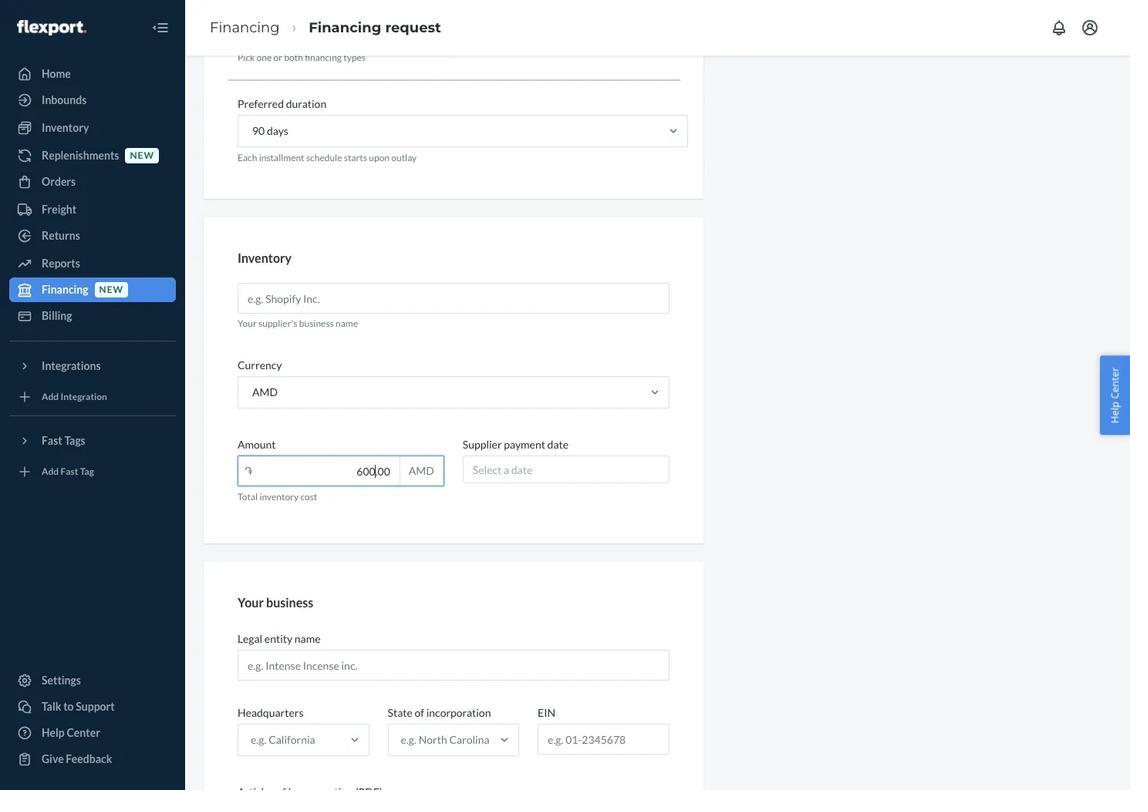 Task type: vqa. For each thing, say whether or not it's contained in the screenshot.
number field
no



Task type: locate. For each thing, give the bounding box(es) containing it.
one
[[257, 52, 272, 64]]

1 vertical spatial date
[[511, 464, 532, 477]]

california
[[269, 734, 315, 747]]

inventory
[[42, 121, 89, 134], [238, 250, 292, 265]]

0 vertical spatial center
[[1108, 367, 1122, 399]]

financing request link
[[309, 19, 441, 36]]

2 add from the top
[[42, 466, 59, 478]]

preferred
[[238, 98, 284, 111]]

give feedback
[[42, 753, 112, 766]]

e.g. california
[[251, 734, 315, 747]]

add for add fast tag
[[42, 466, 59, 478]]

center
[[1108, 367, 1122, 399], [67, 727, 100, 740]]

0 horizontal spatial center
[[67, 727, 100, 740]]

0 vertical spatial new
[[130, 150, 154, 162]]

legal entity name
[[238, 633, 321, 646]]

amd left select
[[409, 465, 434, 478]]

2 e.g. from the left
[[401, 734, 417, 747]]

amd
[[252, 386, 278, 399], [409, 465, 434, 478]]

integrations
[[42, 359, 101, 373]]

0 vertical spatial your
[[238, 318, 257, 330]]

help inside button
[[1108, 402, 1122, 423]]

both
[[284, 52, 303, 64]]

1 your from the top
[[238, 318, 257, 330]]

0 vertical spatial add
[[42, 391, 59, 403]]

business up legal entity name
[[266, 596, 313, 611]]

add down fast tags
[[42, 466, 59, 478]]

e.g.
[[251, 734, 266, 747], [401, 734, 417, 747]]

1 horizontal spatial center
[[1108, 367, 1122, 399]]

new up "orders" link
[[130, 150, 154, 162]]

1 vertical spatial add
[[42, 466, 59, 478]]

1 vertical spatial inventory
[[238, 250, 292, 265]]

fast left 'tag'
[[61, 466, 78, 478]]

your left supplier's
[[238, 318, 257, 330]]

add for add integration
[[42, 391, 59, 403]]

0 vertical spatial help center
[[1108, 367, 1122, 423]]

amount
[[238, 438, 276, 452]]

1 vertical spatial your
[[238, 596, 264, 611]]

0 horizontal spatial amd
[[252, 386, 278, 399]]

1 horizontal spatial financing
[[210, 19, 280, 36]]

date for select a date
[[511, 464, 532, 477]]

orders
[[42, 175, 76, 188]]

0 horizontal spatial help center
[[42, 727, 100, 740]]

new down reports link at top left
[[99, 284, 123, 296]]

close navigation image
[[151, 19, 170, 37]]

0 vertical spatial date
[[547, 438, 569, 452]]

fast left tags
[[42, 434, 62, 447]]

new for replenishments
[[130, 150, 154, 162]]

e.g. for e.g. north carolina
[[401, 734, 417, 747]]

0 horizontal spatial date
[[511, 464, 532, 477]]

duration
[[286, 98, 326, 111]]

1 vertical spatial amd
[[409, 465, 434, 478]]

help center link
[[9, 721, 176, 746]]

pick
[[238, 52, 255, 64]]

1 vertical spatial help center
[[42, 727, 100, 740]]

2 horizontal spatial financing
[[309, 19, 381, 36]]

inventory
[[260, 492, 299, 503]]

e.g. down headquarters
[[251, 734, 266, 747]]

date right a
[[511, 464, 532, 477]]

financing
[[210, 19, 280, 36], [309, 19, 381, 36], [42, 283, 88, 296]]

add left integration
[[42, 391, 59, 403]]

date right payment
[[547, 438, 569, 452]]

your
[[238, 318, 257, 330], [238, 596, 264, 611]]

help
[[1108, 402, 1122, 423], [42, 727, 65, 740]]

financing up pick on the top left of the page
[[210, 19, 280, 36]]

name
[[336, 318, 358, 330], [295, 633, 321, 646]]

fast
[[42, 434, 62, 447], [61, 466, 78, 478]]

1 horizontal spatial help
[[1108, 402, 1122, 423]]

amd down currency at the left of the page
[[252, 386, 278, 399]]

business right supplier's
[[299, 318, 334, 330]]

financing for financing request
[[309, 19, 381, 36]]

add fast tag link
[[9, 460, 176, 484]]

installment
[[259, 152, 304, 164]]

inventory up supplier's
[[238, 250, 292, 265]]

carolina
[[449, 734, 489, 747]]

0 horizontal spatial new
[[99, 284, 123, 296]]

currency
[[238, 359, 282, 372]]

90
[[252, 125, 265, 138]]

upon
[[369, 152, 390, 164]]

financing up the types
[[309, 19, 381, 36]]

1 vertical spatial name
[[295, 633, 321, 646]]

starts
[[344, 152, 367, 164]]

preferred duration
[[238, 98, 326, 111]]

pick one or both financing types
[[238, 52, 366, 64]]

inventory down inbounds
[[42, 121, 89, 134]]

home
[[42, 67, 71, 80]]

your supplier's business name
[[238, 318, 358, 330]]

help center button
[[1100, 356, 1130, 435]]

add integration link
[[9, 385, 176, 410]]

0 vertical spatial help
[[1108, 402, 1122, 423]]

schedule
[[306, 152, 342, 164]]

business
[[299, 318, 334, 330], [266, 596, 313, 611]]

types
[[343, 52, 366, 64]]

e.g. for e.g. california
[[251, 734, 266, 747]]

date
[[547, 438, 569, 452], [511, 464, 532, 477]]

0 vertical spatial name
[[336, 318, 358, 330]]

financing down reports
[[42, 283, 88, 296]]

0 horizontal spatial e.g.
[[251, 734, 266, 747]]

1 vertical spatial new
[[99, 284, 123, 296]]

name right entity
[[295, 633, 321, 646]]

outlay
[[391, 152, 417, 164]]

0.00 text field
[[238, 457, 399, 486]]

add integration
[[42, 391, 107, 403]]

1 horizontal spatial date
[[547, 438, 569, 452]]

returns link
[[9, 224, 176, 248]]

1 vertical spatial fast
[[61, 466, 78, 478]]

1 horizontal spatial help center
[[1108, 367, 1122, 423]]

tags
[[64, 434, 85, 447]]

0 vertical spatial fast
[[42, 434, 62, 447]]

total
[[238, 492, 258, 503]]

1 add from the top
[[42, 391, 59, 403]]

1 horizontal spatial e.g.
[[401, 734, 417, 747]]

legal
[[238, 633, 262, 646]]

1 horizontal spatial inventory
[[238, 250, 292, 265]]

request
[[385, 19, 441, 36]]

e.g. left north
[[401, 734, 417, 747]]

give feedback button
[[9, 747, 176, 772]]

1 vertical spatial help
[[42, 727, 65, 740]]

settings
[[42, 674, 81, 687]]

1 e.g. from the left
[[251, 734, 266, 747]]

0 horizontal spatial inventory
[[42, 121, 89, 134]]

inbounds
[[42, 93, 87, 106]]

0 horizontal spatial financing
[[42, 283, 88, 296]]

2 your from the top
[[238, 596, 264, 611]]

each
[[238, 152, 257, 164]]

1 horizontal spatial new
[[130, 150, 154, 162]]

name right supplier's
[[336, 318, 358, 330]]

add
[[42, 391, 59, 403], [42, 466, 59, 478]]

payment
[[504, 438, 545, 452]]

0 vertical spatial inventory
[[42, 121, 89, 134]]

new
[[130, 150, 154, 162], [99, 284, 123, 296]]

0 horizontal spatial name
[[295, 633, 321, 646]]

your up legal
[[238, 596, 264, 611]]



Task type: describe. For each thing, give the bounding box(es) containing it.
a
[[504, 464, 509, 477]]

give
[[42, 753, 64, 766]]

your business
[[238, 596, 313, 611]]

inbounds link
[[9, 88, 176, 113]]

talk
[[42, 700, 61, 714]]

billing
[[42, 309, 72, 322]]

tag
[[80, 466, 94, 478]]

add fast tag
[[42, 466, 94, 478]]

fast tags button
[[9, 429, 176, 454]]

talk to support button
[[9, 695, 176, 720]]

1 horizontal spatial amd
[[409, 465, 434, 478]]

feedback
[[66, 753, 112, 766]]

supplier payment date
[[463, 438, 569, 452]]

0 horizontal spatial help
[[42, 727, 65, 740]]

your for your supplier's business name
[[238, 318, 257, 330]]

0 vertical spatial business
[[299, 318, 334, 330]]

to
[[63, 700, 74, 714]]

fast inside 'dropdown button'
[[42, 434, 62, 447]]

freight link
[[9, 197, 176, 222]]

billing link
[[9, 304, 176, 329]]

of
[[415, 707, 424, 720]]

90 days
[[252, 125, 288, 138]]

reports
[[42, 257, 80, 270]]

help center inside button
[[1108, 367, 1122, 423]]

integrations button
[[9, 354, 176, 379]]

support
[[76, 700, 115, 714]]

entity
[[264, 633, 292, 646]]

headquarters
[[238, 707, 304, 720]]

open notifications image
[[1050, 19, 1068, 37]]

select
[[473, 464, 502, 477]]

0 vertical spatial amd
[[252, 386, 278, 399]]

inventory link
[[9, 116, 176, 140]]

֏
[[245, 465, 252, 478]]

fast tags
[[42, 434, 85, 447]]

new for financing
[[99, 284, 123, 296]]

date for supplier payment date
[[547, 438, 569, 452]]

ein
[[538, 707, 555, 720]]

e.g. north carolina
[[401, 734, 489, 747]]

financing link
[[210, 19, 280, 36]]

reports link
[[9, 251, 176, 276]]

e.g. Intense Incense inc. field
[[238, 650, 669, 681]]

incorporation
[[426, 707, 491, 720]]

1 vertical spatial business
[[266, 596, 313, 611]]

or
[[273, 52, 282, 64]]

flexport logo image
[[17, 20, 86, 35]]

e.g. Shopify Inc. field
[[238, 283, 669, 314]]

1 vertical spatial center
[[67, 727, 100, 740]]

breadcrumbs navigation
[[197, 5, 453, 50]]

total inventory cost
[[238, 492, 317, 503]]

your for your business
[[238, 596, 264, 611]]

north
[[419, 734, 447, 747]]

supplier's
[[258, 318, 297, 330]]

1 horizontal spatial name
[[336, 318, 358, 330]]

e.g. 01-2345678 text field
[[538, 725, 668, 754]]

returns
[[42, 229, 80, 242]]

freight
[[42, 203, 76, 216]]

settings link
[[9, 669, 176, 693]]

open account menu image
[[1081, 19, 1099, 37]]

financing request
[[309, 19, 441, 36]]

select a date
[[473, 464, 532, 477]]

integration
[[61, 391, 107, 403]]

days
[[267, 125, 288, 138]]

center inside button
[[1108, 367, 1122, 399]]

each installment schedule starts upon outlay
[[238, 152, 417, 164]]

home link
[[9, 62, 176, 86]]

supplier
[[463, 438, 502, 452]]

financing
[[305, 52, 342, 64]]

replenishments
[[42, 149, 119, 162]]

state of incorporation
[[388, 707, 491, 720]]

financing for financing link
[[210, 19, 280, 36]]

state
[[388, 707, 413, 720]]

cost
[[300, 492, 317, 503]]

orders link
[[9, 170, 176, 194]]

talk to support
[[42, 700, 115, 714]]



